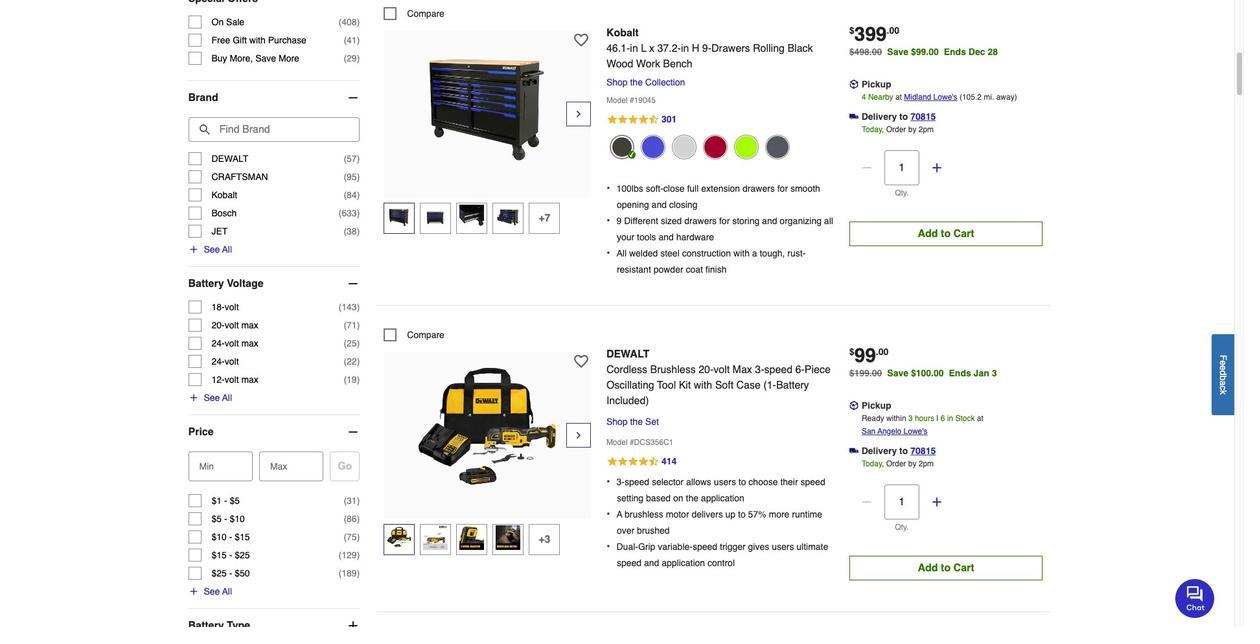 Task type: vqa. For each thing, say whether or not it's contained in the screenshot.
Item to the bottom
no



Task type: locate. For each thing, give the bounding box(es) containing it.
4.5 stars image
[[607, 112, 677, 128], [607, 454, 677, 470]]

# for 99
[[630, 438, 634, 447]]

6 ) from the top
[[357, 190, 360, 200]]

10 ) from the top
[[357, 320, 360, 331]]

,
[[882, 125, 884, 134], [882, 459, 884, 468]]

• 3-speed selector allows users to choose their speed setting based on the application • a brushless motor delivers up to 57% more runtime over brushed • dual-grip variable-speed trigger gives users ultimate speed and application control
[[607, 477, 829, 569]]

bench
[[663, 58, 693, 70]]

0 horizontal spatial at
[[896, 93, 902, 102]]

84
[[347, 190, 357, 200]]

1 today , order by 2pm from the top
[[862, 125, 934, 134]]

6 • from the top
[[607, 541, 610, 553]]

0 vertical spatial gallery item 0 image
[[416, 37, 559, 180]]

1 horizontal spatial battery
[[776, 380, 809, 391]]

see down the $25 - $50
[[204, 587, 220, 597]]

24- up 24-volt at the bottom left of page
[[212, 338, 225, 349]]

compare
[[407, 8, 445, 19], [407, 330, 445, 340]]

) for ( 57 )
[[357, 154, 360, 164]]

0 horizontal spatial users
[[714, 477, 736, 488]]

2 truck filled image from the top
[[850, 446, 859, 456]]

2 model from the top
[[607, 438, 628, 447]]

users
[[714, 477, 736, 488], [772, 542, 794, 552]]

drawers up hardware
[[685, 216, 717, 226]]

at right "nearby"
[[896, 93, 902, 102]]

compare inside 5013467719 element
[[407, 8, 445, 19]]

$ inside $ 399 .00
[[850, 25, 855, 36]]

plus image
[[931, 161, 943, 174], [188, 587, 199, 597], [347, 620, 360, 627]]

2 $ from the top
[[850, 347, 855, 357]]

ends left dec
[[944, 47, 966, 57]]

4.5 stars image containing 301
[[607, 112, 677, 128]]

with right the kit
[[694, 380, 712, 391]]

) for ( 408 )
[[357, 17, 360, 27]]

kobalt
[[607, 27, 639, 39], [212, 190, 237, 200]]

- right "$1"
[[224, 496, 227, 506]]

0 vertical spatial model
[[607, 96, 628, 105]]

3- inside dewalt cordless brushless 20-volt max 3-speed 6-piece oscillating tool kit with soft case (1-battery included)
[[755, 364, 764, 376]]

99
[[855, 344, 876, 367]]

1 vertical spatial max
[[270, 462, 287, 472]]

1 horizontal spatial $25
[[235, 550, 250, 561]]

1 chevron right image from the top
[[574, 108, 584, 121]]

1 vertical spatial 70815
[[911, 446, 936, 456]]

0 vertical spatial 24-
[[212, 338, 225, 349]]

2 70815 button from the top
[[911, 444, 936, 457]]

24- up 12-
[[212, 357, 225, 367]]

truck filled image
[[850, 112, 859, 121], [850, 446, 859, 456]]

.00 inside $ 399 .00
[[887, 25, 900, 36]]

plus image for brand's the "see all" "button"
[[188, 245, 199, 255]]

.00 for 99
[[876, 347, 889, 357]]

, down angelo
[[882, 459, 884, 468]]

.00 inside $ 99 .00
[[876, 347, 889, 357]]

kobalt inside kobalt 46.1-in l x 37.2-in h 9-drawers rolling black wood work bench
[[607, 27, 639, 39]]

1 gallery item 0 image from the top
[[416, 37, 559, 180]]

choose
[[749, 477, 778, 488]]

pickup up "nearby"
[[862, 79, 892, 89]]

save left $99.00
[[887, 47, 909, 57]]

in left h
[[681, 43, 689, 54]]

buy
[[212, 53, 227, 64]]

0 horizontal spatial max
[[270, 462, 287, 472]]

71
[[347, 320, 357, 331]]

0 vertical spatial today , order by 2pm
[[862, 125, 934, 134]]

delivery
[[862, 112, 897, 122], [862, 446, 897, 456]]

lowe's down the hours
[[904, 427, 928, 436]]

0 vertical spatial ends
[[944, 47, 966, 57]]

2 pickup from the top
[[862, 400, 892, 411]]

max up 24-volt max
[[241, 320, 259, 331]]

$498.00
[[850, 47, 882, 57]]

0 horizontal spatial $10
[[212, 532, 227, 543]]

16 ) from the top
[[357, 532, 360, 543]]

( for 633
[[339, 208, 342, 219]]

11 ) from the top
[[357, 338, 360, 349]]

pickup
[[862, 79, 892, 89], [862, 400, 892, 411]]

all down the $25 - $50
[[222, 587, 232, 597]]

5 • from the top
[[607, 509, 610, 521]]

0 horizontal spatial $5
[[212, 514, 222, 525]]

) for ( 19 )
[[357, 375, 360, 385]]

3 ) from the top
[[357, 53, 360, 64]]

a
[[752, 248, 757, 258], [1219, 380, 1229, 386]]

0 vertical spatial pickup
[[862, 79, 892, 89]]

battery voltage button
[[188, 267, 360, 301]]

) down '633'
[[357, 226, 360, 237]]

1 vertical spatial delivery
[[862, 446, 897, 456]]

2 70815 from the top
[[911, 446, 936, 456]]

0 vertical spatial qty.
[[895, 189, 909, 198]]

2 delivery to 70815 from the top
[[862, 446, 936, 456]]

# for 399
[[630, 96, 634, 105]]

1 , from the top
[[882, 125, 884, 134]]

a inside • 100lbs soft-close full extension drawers for smooth opening and closing • 9 different sized drawers for storing and organizing all your tools and hardware • all welded steel construction with a tough, rust- resistant powder coat finish
[[752, 248, 757, 258]]

) up ( 95 )
[[357, 154, 360, 164]]

drawers
[[712, 43, 750, 54]]

6-
[[796, 364, 805, 376]]

70815 down midland
[[911, 112, 936, 122]]

kobalt up bosch
[[212, 190, 237, 200]]

) for ( 71 )
[[357, 320, 360, 331]]

, down "nearby"
[[882, 125, 884, 134]]

1 vertical spatial today , order by 2pm
[[862, 459, 934, 468]]

compare inside 1002680850 element
[[407, 330, 445, 340]]

) up 41 on the left top of the page
[[357, 17, 360, 27]]

( 29 )
[[344, 53, 360, 64]]

8 ) from the top
[[357, 226, 360, 237]]

1 stepper number input field with increment and decrement buttons number field from the top
[[885, 150, 920, 185]]

chevron right image for 99
[[574, 429, 584, 442]]

1 model from the top
[[607, 96, 628, 105]]

1 vertical spatial plus image
[[188, 393, 199, 403]]

volt up 24-volt max
[[225, 320, 239, 331]]

1 see from the top
[[204, 245, 220, 255]]

thumbnail image
[[387, 205, 412, 229], [423, 205, 448, 229], [460, 205, 484, 229], [496, 205, 521, 229], [387, 526, 412, 550], [423, 526, 448, 550], [460, 526, 484, 550], [496, 526, 521, 550]]

3 max from the top
[[241, 375, 259, 385]]

today down 4
[[862, 125, 882, 134]]

steel
[[661, 248, 680, 258]]

0 vertical spatial users
[[714, 477, 736, 488]]

( for 31
[[344, 496, 347, 506]]

24-volt
[[212, 357, 239, 367]]

5013467719 element
[[384, 7, 445, 20]]

1 vertical spatial dewalt
[[607, 348, 650, 360]]

shop down included)
[[607, 417, 628, 427]]

1 # from the top
[[630, 96, 634, 105]]

1 horizontal spatial 3-
[[755, 364, 764, 376]]

save for 399
[[887, 47, 909, 57]]

gallery item 0 image for 399
[[416, 37, 559, 180]]

by down san angelo lowe's button on the right of page
[[908, 459, 917, 468]]

2 delivery from the top
[[862, 446, 897, 456]]

1 vertical spatial shop
[[607, 417, 628, 427]]

0 vertical spatial with
[[249, 35, 266, 46]]

0 vertical spatial shop
[[607, 77, 628, 88]]

max right 12-
[[241, 375, 259, 385]]

# down shop the set
[[630, 438, 634, 447]]

1 qty. from the top
[[895, 189, 909, 198]]

1 cart from the top
[[954, 228, 975, 240]]

18 ) from the top
[[357, 569, 360, 579]]

$10 - $15
[[212, 532, 250, 543]]

1 vertical spatial 4.5 stars image
[[607, 454, 677, 470]]

dewalt
[[212, 154, 248, 164], [607, 348, 650, 360]]

( for 19
[[344, 375, 347, 385]]

for
[[778, 183, 788, 194], [719, 216, 730, 226]]

0 vertical spatial drawers
[[743, 183, 775, 194]]

1 vertical spatial add to cart button
[[850, 556, 1043, 580]]

1 vertical spatial users
[[772, 542, 794, 552]]

kit
[[679, 380, 691, 391]]

max inside dewalt cordless brushless 20-volt max 3-speed 6-piece oscillating tool kit with soft case (1-battery included)
[[733, 364, 752, 376]]

1 70815 from the top
[[911, 112, 936, 122]]

70815 button for 99
[[911, 444, 936, 457]]

in inside ready within 3 hours | 6 in stock at san angelo lowe's
[[947, 414, 953, 423]]

) up ( 29 )
[[357, 35, 360, 46]]

1 delivery from the top
[[862, 112, 897, 122]]

( for 408
[[339, 17, 342, 27]]

1 shop from the top
[[607, 77, 628, 88]]

0 horizontal spatial lowe's
[[904, 427, 928, 436]]

max down "20-volt max"
[[241, 338, 259, 349]]

- for $5
[[224, 514, 227, 525]]

2pm
[[919, 125, 934, 134], [919, 459, 934, 468]]

1 vertical spatial qty.
[[895, 523, 909, 532]]

2 order from the top
[[886, 459, 906, 468]]

1 $ from the top
[[850, 25, 855, 36]]

37.2-
[[657, 43, 681, 54]]

$5 down "$1"
[[212, 514, 222, 525]]

closing
[[669, 199, 698, 210]]

0 horizontal spatial $25
[[212, 569, 227, 579]]

battery down "6-"
[[776, 380, 809, 391]]

2 vertical spatial the
[[686, 493, 699, 504]]

tool
[[657, 380, 676, 391]]

gallery item 0 image for 99
[[416, 358, 559, 501]]

all down "your"
[[617, 248, 627, 258]]

2pm for 399
[[919, 125, 934, 134]]

1 horizontal spatial users
[[772, 542, 794, 552]]

1 vertical spatial add to cart
[[918, 562, 975, 574]]

1 vertical spatial $10
[[212, 532, 227, 543]]

kobalt 46.1-in l x 37.2-in h 9-drawers rolling black wood work bench
[[607, 27, 813, 70]]

max for 24-volt max
[[241, 338, 259, 349]]

1 horizontal spatial dewalt
[[607, 348, 650, 360]]

9 ) from the top
[[357, 302, 360, 313]]

$5 - $10
[[212, 514, 245, 525]]

0 horizontal spatial 3
[[909, 414, 913, 423]]

• left 100lbs
[[607, 183, 610, 194]]

away)
[[997, 93, 1017, 102]]

add to cart
[[918, 228, 975, 240], [918, 562, 975, 574]]

0 vertical spatial the
[[630, 77, 643, 88]]

3 see all from the top
[[204, 587, 232, 597]]

shop for 99
[[607, 417, 628, 427]]

0 horizontal spatial in
[[630, 43, 638, 54]]

$100.00
[[911, 368, 944, 378]]

2 by from the top
[[908, 459, 917, 468]]

add for 99
[[918, 562, 938, 574]]

trigger
[[720, 542, 746, 552]]

black image
[[610, 135, 634, 159]]

see for price
[[204, 587, 220, 597]]

) down '( 22 )'
[[357, 375, 360, 385]]

0 vertical spatial #
[[630, 96, 634, 105]]

1 today from the top
[[862, 125, 882, 134]]

0 horizontal spatial 3-
[[617, 477, 625, 488]]

$10 up $10 - $15
[[230, 514, 245, 525]]

$ inside $ 99 .00
[[850, 347, 855, 357]]

2pm down ready within 3 hours | 6 in stock at san angelo lowe's
[[919, 459, 934, 468]]

2 vertical spatial plus image
[[347, 620, 360, 627]]

$ for 99
[[850, 347, 855, 357]]

powder
[[654, 264, 684, 275]]

ends left jan
[[949, 368, 971, 378]]

6
[[941, 414, 945, 423]]

with inside dewalt cordless brushless 20-volt max 3-speed 6-piece oscillating tool kit with soft case (1-battery included)
[[694, 380, 712, 391]]

1 horizontal spatial in
[[681, 43, 689, 54]]

0 vertical spatial 20-
[[212, 320, 225, 331]]

ends jan 3 element
[[949, 368, 1002, 378]]

on
[[673, 493, 684, 504]]

0 vertical spatial ,
[[882, 125, 884, 134]]

2 # from the top
[[630, 438, 634, 447]]

$ 399 .00
[[850, 23, 900, 45]]

1 vertical spatial kobalt
[[212, 190, 237, 200]]

oscillating
[[607, 380, 654, 391]]

) down 75 at left bottom
[[357, 550, 360, 561]]

shop the collection link
[[607, 77, 690, 88]]

rust-
[[788, 248, 806, 258]]

volt for ( 143 )
[[225, 302, 239, 313]]

12 ) from the top
[[357, 357, 360, 367]]

( for 84
[[344, 190, 347, 200]]

at
[[896, 93, 902, 102], [977, 414, 984, 423]]

users down 414 button
[[714, 477, 736, 488]]

minus image inside brand button
[[347, 92, 360, 105]]

1 horizontal spatial plus image
[[347, 620, 360, 627]]

volt up soft
[[714, 364, 730, 376]]

301 button
[[607, 112, 834, 128]]

order down san angelo lowe's button on the right of page
[[886, 459, 906, 468]]

1 24- from the top
[[212, 338, 225, 349]]

the up model # 19045
[[630, 77, 643, 88]]

1 vertical spatial 3-
[[617, 477, 625, 488]]

2 24- from the top
[[212, 357, 225, 367]]

Stepper number input field with increment and decrement buttons number field
[[885, 150, 920, 185], [885, 485, 920, 520]]

free
[[212, 35, 230, 46]]

heart outline image
[[574, 354, 588, 369]]

e
[[1219, 360, 1229, 365], [1219, 365, 1229, 370]]

set
[[645, 417, 659, 427]]

14 ) from the top
[[357, 496, 360, 506]]

(
[[339, 17, 342, 27], [344, 35, 347, 46], [344, 53, 347, 64], [344, 154, 347, 164], [344, 172, 347, 182], [344, 190, 347, 200], [339, 208, 342, 219], [344, 226, 347, 237], [339, 302, 342, 313], [344, 320, 347, 331], [344, 338, 347, 349], [344, 357, 347, 367], [344, 375, 347, 385], [344, 496, 347, 506], [344, 514, 347, 525], [344, 532, 347, 543], [339, 550, 342, 561], [339, 569, 342, 579]]

application down variable-
[[662, 558, 705, 569]]

plus image inside the "see all" "button"
[[188, 587, 199, 597]]

3 left the hours
[[909, 414, 913, 423]]

# down the shop the collection
[[630, 96, 634, 105]]

in
[[630, 43, 638, 54], [681, 43, 689, 54], [947, 414, 953, 423]]

add for 399
[[918, 228, 938, 240]]

volt for ( 71 )
[[225, 320, 239, 331]]

and
[[652, 199, 667, 210], [762, 216, 777, 226], [659, 232, 674, 242], [644, 558, 659, 569]]

1 4.5 stars image from the top
[[607, 112, 677, 128]]

the
[[630, 77, 643, 88], [630, 417, 643, 427], [686, 493, 699, 504]]

4 ) from the top
[[357, 154, 360, 164]]

lowe's inside ready within 3 hours | 6 in stock at san angelo lowe's
[[904, 427, 928, 436]]

2 , from the top
[[882, 459, 884, 468]]

shop the set
[[607, 417, 659, 427]]

see all for brand
[[204, 245, 232, 255]]

0 vertical spatial chevron right image
[[574, 108, 584, 121]]

speed down dual- at bottom
[[617, 558, 642, 569]]

12-volt max
[[212, 375, 259, 385]]

h
[[692, 43, 700, 54]]

in left l
[[630, 43, 638, 54]]

1 horizontal spatial 20-
[[699, 364, 714, 376]]

7 ) from the top
[[357, 208, 360, 219]]

1 70815 button from the top
[[911, 110, 936, 123]]

17 ) from the top
[[357, 550, 360, 561]]

0 horizontal spatial plus image
[[188, 587, 199, 597]]

see all button down jet
[[188, 243, 232, 256]]

• 100lbs soft-close full extension drawers for smooth opening and closing • 9 different sized drawers for storing and organizing all your tools and hardware • all welded steel construction with a tough, rust- resistant powder coat finish
[[607, 183, 833, 275]]

compare for 399
[[407, 8, 445, 19]]

save left $100.00
[[887, 368, 909, 378]]

1 horizontal spatial kobalt
[[607, 27, 639, 39]]

15 ) from the top
[[357, 514, 360, 525]]

2 stepper number input field with increment and decrement buttons number field from the top
[[885, 485, 920, 520]]

2 gallery item 0 image from the top
[[416, 358, 559, 501]]

2 vertical spatial see all button
[[188, 585, 232, 598]]

- down $1 - $5 on the bottom left
[[224, 514, 227, 525]]

purchase
[[268, 35, 306, 46]]

$10
[[230, 514, 245, 525], [212, 532, 227, 543]]

application up up
[[701, 493, 745, 504]]

truck filled image for 399
[[850, 112, 859, 121]]

0 vertical spatial $15
[[235, 532, 250, 543]]

1 vertical spatial gallery item 0 image
[[416, 358, 559, 501]]

see all button
[[188, 243, 232, 256], [188, 392, 232, 405], [188, 585, 232, 598]]

( for 75
[[344, 532, 347, 543]]

dewalt inside dewalt cordless brushless 20-volt max 3-speed 6-piece oscillating tool kit with soft case (1-battery included)
[[607, 348, 650, 360]]

see all down jet
[[204, 245, 232, 255]]

0 vertical spatial see
[[204, 245, 220, 255]]

heart outline image
[[574, 33, 588, 47]]

+3
[[539, 534, 551, 545]]

2 add to cart from the top
[[918, 562, 975, 574]]

70815 down ready within 3 hours | 6 in stock at san angelo lowe's
[[911, 446, 936, 456]]

0 vertical spatial see all button
[[188, 243, 232, 256]]

pickup for 399
[[862, 79, 892, 89]]

all for brand's the "see all" "button"
[[222, 245, 232, 255]]

1 pickup from the top
[[862, 79, 892, 89]]

1 vertical spatial model
[[607, 438, 628, 447]]

price button
[[188, 416, 360, 449]]

$10 down $5 - $10
[[212, 532, 227, 543]]

see for brand
[[204, 245, 220, 255]]

chevron right image
[[574, 108, 584, 121], [574, 429, 584, 442]]

414 button
[[607, 454, 834, 470]]

70815 button down ready within 3 hours | 6 in stock at san angelo lowe's
[[911, 444, 936, 457]]

|
[[937, 414, 939, 423]]

( for 29
[[344, 53, 347, 64]]

0 vertical spatial 2pm
[[919, 125, 934, 134]]

2 chevron right image from the top
[[574, 429, 584, 442]]

motor
[[666, 510, 689, 520]]

4.5 stars image containing 414
[[607, 454, 677, 470]]

18-
[[212, 302, 225, 313]]

0 vertical spatial plus image
[[931, 161, 943, 174]]

battery inside button
[[188, 278, 224, 290]]

1 e from the top
[[1219, 360, 1229, 365]]

) down 129
[[357, 569, 360, 579]]

) for ( 95 )
[[357, 172, 360, 182]]

delivery down angelo
[[862, 446, 897, 456]]

( 189 )
[[339, 569, 360, 579]]

2 shop from the top
[[607, 417, 628, 427]]

.00 for 399
[[887, 25, 900, 36]]

for left storing
[[719, 216, 730, 226]]

1 add from the top
[[918, 228, 938, 240]]

1 truck filled image from the top
[[850, 112, 859, 121]]

kobalt up 46.1-
[[607, 27, 639, 39]]

2 see all button from the top
[[188, 392, 232, 405]]

Find Brand text field
[[188, 117, 360, 142]]

actual price $99.00 element
[[850, 344, 889, 367]]

1 by from the top
[[908, 125, 917, 134]]

0 vertical spatial kobalt
[[607, 27, 639, 39]]

5 ) from the top
[[357, 172, 360, 182]]

shop for 399
[[607, 77, 628, 88]]

the for 399
[[630, 77, 643, 88]]

1 vertical spatial order
[[886, 459, 906, 468]]

kobalt for kobalt 46.1-in l x 37.2-in h 9-drawers rolling black wood work bench
[[607, 27, 639, 39]]

see all down the $25 - $50
[[204, 587, 232, 597]]

model for 99
[[607, 438, 628, 447]]

volt up "20-volt max"
[[225, 302, 239, 313]]

1 horizontal spatial 3
[[992, 368, 997, 378]]

model down shop the set
[[607, 438, 628, 447]]

today for 399
[[862, 125, 882, 134]]

2 qty. from the top
[[895, 523, 909, 532]]

( 71 )
[[344, 320, 360, 331]]

1 ) from the top
[[357, 17, 360, 27]]

max
[[733, 364, 752, 376], [270, 462, 287, 472]]

20- right brushless on the bottom
[[699, 364, 714, 376]]

truck filled image down pickup image
[[850, 446, 859, 456]]

with right gift
[[249, 35, 266, 46]]

today
[[862, 125, 882, 134], [862, 459, 882, 468]]

order
[[886, 125, 906, 134], [886, 459, 906, 468]]

1 add to cart button from the top
[[850, 222, 1043, 246]]

e up the d
[[1219, 360, 1229, 365]]

143
[[342, 302, 357, 313]]

$
[[850, 25, 855, 36], [850, 347, 855, 357]]

see all button down the $25 - $50
[[188, 585, 232, 598]]

white image
[[672, 135, 697, 159]]

2 horizontal spatial with
[[734, 248, 750, 258]]

2 2pm from the top
[[919, 459, 934, 468]]

see all for price
[[204, 587, 232, 597]]

2 horizontal spatial in
[[947, 414, 953, 423]]

1 vertical spatial a
[[1219, 380, 1229, 386]]

• left dual- at bottom
[[607, 541, 610, 553]]

0 horizontal spatial battery
[[188, 278, 224, 290]]

20- inside dewalt cordless brushless 20-volt max 3-speed 6-piece oscillating tool kit with soft case (1-battery included)
[[699, 364, 714, 376]]

.00 up was price $199.00 element
[[876, 347, 889, 357]]

$ 99 .00
[[850, 344, 889, 367]]

- for $25
[[229, 569, 232, 579]]

$25 down $15 - $25
[[212, 569, 227, 579]]

2 see from the top
[[204, 393, 220, 403]]

2pm down midland lowe's button
[[919, 125, 934, 134]]

) down 31
[[357, 514, 360, 525]]

2 add from the top
[[918, 562, 938, 574]]

) down the '25'
[[357, 357, 360, 367]]

$ up $498.00
[[850, 25, 855, 36]]

with
[[249, 35, 266, 46], [734, 248, 750, 258], [694, 380, 712, 391]]

see all button for price
[[188, 585, 232, 598]]

brand
[[188, 92, 218, 104]]

2 ) from the top
[[357, 35, 360, 46]]

1 horizontal spatial $15
[[235, 532, 250, 543]]

1 compare from the top
[[407, 8, 445, 19]]

speed right their
[[801, 477, 826, 488]]

see all button for brand
[[188, 243, 232, 256]]

2 see all from the top
[[204, 393, 232, 403]]

volt for ( 22 )
[[225, 357, 239, 367]]

1 add to cart from the top
[[918, 228, 975, 240]]

model left 19045
[[607, 96, 628, 105]]

2 today , order by 2pm from the top
[[862, 459, 934, 468]]

max up case
[[733, 364, 752, 376]]

setting
[[617, 493, 644, 504]]

0 horizontal spatial dewalt
[[212, 154, 248, 164]]

0 vertical spatial delivery to 70815
[[862, 112, 936, 122]]

1 vertical spatial $
[[850, 347, 855, 357]]

drawers up storing
[[743, 183, 775, 194]]

) for ( 25 )
[[357, 338, 360, 349]]

-
[[224, 496, 227, 506], [224, 514, 227, 525], [229, 532, 232, 543], [229, 550, 232, 561], [229, 569, 232, 579]]

$5
[[230, 496, 240, 506], [212, 514, 222, 525]]

, for 399
[[882, 125, 884, 134]]

2 4.5 stars image from the top
[[607, 454, 677, 470]]

1 order from the top
[[886, 125, 906, 134]]

1 vertical spatial ends
[[949, 368, 971, 378]]

see down jet
[[204, 245, 220, 255]]

minus image inside the 'price' button
[[347, 426, 360, 439]]

13 ) from the top
[[357, 375, 360, 385]]

storing
[[733, 216, 760, 226]]

delivery to 70815 for 399
[[862, 112, 936, 122]]

3- up the setting
[[617, 477, 625, 488]]

a left tough,
[[752, 248, 757, 258]]

0 vertical spatial dewalt
[[212, 154, 248, 164]]

1 delivery to 70815 from the top
[[862, 112, 936, 122]]

1 2pm from the top
[[919, 125, 934, 134]]

• left a
[[607, 509, 610, 521]]

( for 86
[[344, 514, 347, 525]]

dewalt for dewalt cordless brushless 20-volt max 3-speed 6-piece oscillating tool kit with soft case (1-battery included)
[[607, 348, 650, 360]]

max for 20-volt max
[[241, 320, 259, 331]]

3 • from the top
[[607, 247, 610, 259]]

3 see all button from the top
[[188, 585, 232, 598]]

1 vertical spatial #
[[630, 438, 634, 447]]

0 vertical spatial battery
[[188, 278, 224, 290]]

) for ( 22 )
[[357, 357, 360, 367]]

• down model # dcs356c1
[[607, 477, 610, 488]]

minus image
[[347, 92, 360, 105], [347, 278, 360, 291], [347, 426, 360, 439], [861, 496, 873, 509]]

4.5 stars image down model # dcs356c1
[[607, 454, 677, 470]]

3 see from the top
[[204, 587, 220, 597]]

1 vertical spatial delivery to 70815
[[862, 446, 936, 456]]

see all down 12-
[[204, 393, 232, 403]]

1 vertical spatial compare
[[407, 330, 445, 340]]

gallery item 0 image
[[416, 37, 559, 180], [416, 358, 559, 501]]

today down san
[[862, 459, 882, 468]]

by for 399
[[908, 125, 917, 134]]

0 vertical spatial truck filled image
[[850, 112, 859, 121]]

qty. for 99
[[895, 523, 909, 532]]

volt down 24-volt at the bottom left of page
[[225, 375, 239, 385]]

at inside ready within 3 hours | 6 in stock at san angelo lowe's
[[977, 414, 984, 423]]

see
[[204, 245, 220, 255], [204, 393, 220, 403], [204, 587, 220, 597]]

4.5 stars image for 99
[[607, 454, 677, 470]]

1 vertical spatial chevron right image
[[574, 429, 584, 442]]

0 vertical spatial a
[[752, 248, 757, 258]]

1 vertical spatial with
[[734, 248, 750, 258]]

70815 button
[[911, 110, 936, 123], [911, 444, 936, 457]]

1 see all from the top
[[204, 245, 232, 255]]

minus image inside battery voltage button
[[347, 278, 360, 291]]

1 max from the top
[[241, 320, 259, 331]]

save for 99
[[887, 368, 909, 378]]

1 vertical spatial $25
[[212, 569, 227, 579]]

minus image for battery voltage
[[347, 278, 360, 291]]

• left 9 on the left top of page
[[607, 215, 610, 227]]

a up k
[[1219, 380, 1229, 386]]

the left set
[[630, 417, 643, 427]]

red image
[[703, 135, 728, 159]]

finish
[[706, 264, 727, 275]]

1 see all button from the top
[[188, 243, 232, 256]]

1 vertical spatial ,
[[882, 459, 884, 468]]

volt up 12-volt max
[[225, 357, 239, 367]]

san
[[862, 427, 876, 436]]

2 compare from the top
[[407, 330, 445, 340]]

with left tough,
[[734, 248, 750, 258]]

dewalt up cordless
[[607, 348, 650, 360]]

today , order by 2pm for 99
[[862, 459, 934, 468]]

1 horizontal spatial with
[[694, 380, 712, 391]]

delivery for 99
[[862, 446, 897, 456]]

) down '71'
[[357, 338, 360, 349]]

0 vertical spatial 70815
[[911, 112, 936, 122]]

1 vertical spatial drawers
[[685, 216, 717, 226]]

2 cart from the top
[[954, 562, 975, 574]]

) up 86
[[357, 496, 360, 506]]

2 today from the top
[[862, 459, 882, 468]]

chevron right image for 399
[[574, 108, 584, 121]]

0 vertical spatial add to cart button
[[850, 222, 1043, 246]]

by down midland
[[908, 125, 917, 134]]

0 vertical spatial 3-
[[755, 364, 764, 376]]

) down ( 41 )
[[357, 53, 360, 64]]

qty. for 399
[[895, 189, 909, 198]]

0 vertical spatial plus image
[[188, 245, 199, 255]]

0 horizontal spatial for
[[719, 216, 730, 226]]

plus image
[[188, 245, 199, 255], [188, 393, 199, 403], [931, 496, 943, 509]]

2 add to cart button from the top
[[850, 556, 1043, 580]]

tough,
[[760, 248, 785, 258]]

see down 12-
[[204, 393, 220, 403]]

24- for 24-volt
[[212, 357, 225, 367]]

( 22 )
[[344, 357, 360, 367]]

truck filled image for 99
[[850, 446, 859, 456]]

2 max from the top
[[241, 338, 259, 349]]

20-
[[212, 320, 225, 331], [699, 364, 714, 376]]

9-
[[702, 43, 712, 54]]

cart for 99
[[954, 562, 975, 574]]



Task type: describe. For each thing, give the bounding box(es) containing it.
dewalt for dewalt
[[212, 154, 248, 164]]

( for 57
[[344, 154, 347, 164]]

more
[[769, 510, 790, 520]]

the for 99
[[630, 417, 643, 427]]

100lbs
[[617, 183, 643, 194]]

brushed
[[637, 526, 670, 536]]

24- for 24-volt max
[[212, 338, 225, 349]]

70815 button for 399
[[911, 110, 936, 123]]

model # dcs356c1
[[607, 438, 674, 447]]

speed inside dewalt cordless brushless 20-volt max 3-speed 6-piece oscillating tool kit with soft case (1-battery included)
[[764, 364, 793, 376]]

f e e d b a c k button
[[1212, 334, 1235, 415]]

31
[[347, 496, 357, 506]]

38
[[347, 226, 357, 237]]

was price $199.00 element
[[850, 365, 887, 378]]

a inside 'button'
[[1219, 380, 1229, 386]]

k
[[1219, 390, 1229, 395]]

jet
[[212, 226, 228, 237]]

all inside • 100lbs soft-close full extension drawers for smooth opening and closing • 9 different sized drawers for storing and organizing all your tools and hardware • all welded steel construction with a tough, rust- resistant powder coat finish
[[617, 248, 627, 258]]

opening
[[617, 199, 649, 210]]

stepper number input field with increment and decrement buttons number field for 399
[[885, 150, 920, 185]]

volt inside dewalt cordless brushless 20-volt max 3-speed 6-piece oscillating tool kit with soft case (1-battery included)
[[714, 364, 730, 376]]

2 vertical spatial plus image
[[931, 496, 943, 509]]

your
[[617, 232, 635, 242]]

( 95 )
[[344, 172, 360, 182]]

( 41 )
[[344, 35, 360, 46]]

delivery to 70815 for 99
[[862, 446, 936, 456]]

3- inside the • 3-speed selector allows users to choose their speed setting based on the application • a brushless motor delivers up to 57% more runtime over brushed • dual-grip variable-speed trigger gives users ultimate speed and application control
[[617, 477, 625, 488]]

and up steel
[[659, 232, 674, 242]]

model for 399
[[607, 96, 628, 105]]

0 vertical spatial $25
[[235, 550, 250, 561]]

sale
[[226, 17, 244, 27]]

brushless
[[625, 510, 664, 520]]

) for ( 143 )
[[357, 302, 360, 313]]

cordless
[[607, 364, 648, 376]]

$50
[[235, 569, 250, 579]]

and right storing
[[762, 216, 777, 226]]

black
[[788, 43, 813, 54]]

( for 189
[[339, 569, 342, 579]]

today , order by 2pm for 399
[[862, 125, 934, 134]]

57
[[347, 154, 357, 164]]

midland
[[904, 93, 932, 102]]

speed up control
[[693, 542, 718, 552]]

(105.2
[[960, 93, 982, 102]]

dual-
[[617, 542, 638, 552]]

301
[[662, 114, 677, 124]]

stepper number input field with increment and decrement buttons number field for 99
[[885, 485, 920, 520]]

pickup for 99
[[862, 400, 892, 411]]

piece
[[805, 364, 831, 376]]

the inside the • 3-speed selector allows users to choose their speed setting based on the application • a brushless motor delivers up to 57% more runtime over brushed • dual-grip variable-speed trigger gives users ultimate speed and application control
[[686, 493, 699, 504]]

save down free gift with purchase
[[255, 53, 276, 64]]

voltage
[[227, 278, 264, 290]]

price
[[188, 427, 214, 438]]

70815 for 99
[[911, 446, 936, 456]]

san angelo lowe's button
[[862, 425, 928, 438]]

$199.00 save $100.00 ends jan 3
[[850, 368, 997, 378]]

( for 25
[[344, 338, 347, 349]]

( for 95
[[344, 172, 347, 182]]

go button
[[330, 452, 360, 482]]

29
[[347, 53, 357, 64]]

add to cart for 99
[[918, 562, 975, 574]]

) for ( 75 )
[[357, 532, 360, 543]]

selector
[[652, 477, 684, 488]]

1 vertical spatial $15
[[212, 550, 227, 561]]

allows
[[686, 477, 712, 488]]

by for 99
[[908, 459, 917, 468]]

ends for 399
[[944, 47, 966, 57]]

0 vertical spatial application
[[701, 493, 745, 504]]

savings save $100.00 element
[[887, 368, 1002, 378]]

in for kobalt
[[681, 43, 689, 54]]

( 19 )
[[344, 375, 360, 385]]

volt for ( 19 )
[[225, 375, 239, 385]]

more,
[[230, 53, 253, 64]]

gift
[[233, 35, 247, 46]]

variable-
[[658, 542, 693, 552]]

+7 button
[[529, 203, 560, 234]]

nearby
[[868, 93, 894, 102]]

all for 2nd the "see all" "button" from the top
[[222, 393, 232, 403]]

( 57 )
[[344, 154, 360, 164]]

12-
[[212, 375, 225, 385]]

) for ( 86 )
[[357, 514, 360, 525]]

$25 - $50
[[212, 569, 250, 579]]

plus image for 2nd the "see all" "button" from the top
[[188, 393, 199, 403]]

add to cart for 399
[[918, 228, 975, 240]]

order for 99
[[886, 459, 906, 468]]

different
[[624, 216, 658, 226]]

95
[[347, 172, 357, 182]]

hours
[[915, 414, 935, 423]]

delivers
[[692, 510, 723, 520]]

l
[[641, 43, 647, 54]]

- for $15
[[229, 550, 232, 561]]

a
[[617, 510, 623, 520]]

- for $1
[[224, 496, 227, 506]]

- for $10
[[229, 532, 232, 543]]

actual price $399.00 element
[[850, 23, 900, 45]]

( 143 )
[[339, 302, 360, 313]]

with inside • 100lbs soft-close full extension drawers for smooth opening and closing • 9 different sized drawers for storing and organizing all your tools and hardware • all welded steel construction with a tough, rust- resistant powder coat finish
[[734, 248, 750, 258]]

order for 399
[[886, 125, 906, 134]]

) for ( 38 )
[[357, 226, 360, 237]]

4
[[862, 93, 866, 102]]

2 • from the top
[[607, 215, 610, 227]]

buy more, save more
[[212, 53, 299, 64]]

stock
[[956, 414, 975, 423]]

battery inside dewalt cordless brushless 20-volt max 3-speed 6-piece oscillating tool kit with soft case (1-battery included)
[[776, 380, 809, 391]]

ready within 3 hours | 6 in stock at san angelo lowe's
[[862, 414, 984, 436]]

2 e from the top
[[1219, 365, 1229, 370]]

( for 41
[[344, 35, 347, 46]]

1 horizontal spatial $5
[[230, 496, 240, 506]]

3 inside ready within 3 hours | 6 in stock at san angelo lowe's
[[909, 414, 913, 423]]

) for ( 41 )
[[357, 35, 360, 46]]

speed up the setting
[[625, 477, 649, 488]]

soft-
[[646, 183, 664, 194]]

go
[[338, 461, 352, 473]]

within
[[887, 414, 906, 423]]

and inside the • 3-speed selector allows users to choose their speed setting based on the application • a brushless motor delivers up to 57% more runtime over brushed • dual-grip variable-speed trigger gives users ultimate speed and application control
[[644, 558, 659, 569]]

dcs356c1
[[634, 438, 674, 447]]

9
[[617, 216, 622, 226]]

19045
[[634, 96, 656, 105]]

today for 99
[[862, 459, 882, 468]]

blue image
[[641, 135, 666, 159]]

0 vertical spatial 3
[[992, 368, 997, 378]]

included)
[[607, 395, 649, 407]]

kobalt for kobalt
[[212, 190, 237, 200]]

( 633 )
[[339, 208, 360, 219]]

399
[[855, 23, 887, 45]]

18-volt
[[212, 302, 239, 313]]

41
[[347, 35, 357, 46]]

all for the "see all" "button" for price
[[222, 587, 232, 597]]

0 horizontal spatial with
[[249, 35, 266, 46]]

jan
[[974, 368, 990, 378]]

$1
[[212, 496, 222, 506]]

model # 19045
[[607, 96, 656, 105]]

on sale
[[212, 17, 244, 27]]

midland lowe's button
[[904, 91, 958, 104]]

minus image for brand
[[347, 92, 360, 105]]

mi.
[[984, 93, 994, 102]]

add to cart button for 99
[[850, 556, 1043, 580]]

1 horizontal spatial $10
[[230, 514, 245, 525]]

1002680850 element
[[384, 328, 445, 341]]

tools
[[637, 232, 656, 242]]

) for ( 189 )
[[357, 569, 360, 579]]

24-volt max
[[212, 338, 259, 349]]

( for 129
[[339, 550, 342, 561]]

shop the collection
[[607, 77, 685, 88]]

control
[[708, 558, 735, 569]]

over
[[617, 526, 635, 536]]

f e e d b a c k
[[1219, 355, 1229, 395]]

pickup image
[[850, 401, 859, 410]]

wood
[[607, 58, 633, 70]]

pickup image
[[850, 80, 859, 89]]

resistant
[[617, 264, 651, 275]]

and down soft-
[[652, 199, 667, 210]]

delivery for 399
[[862, 112, 897, 122]]

dec
[[969, 47, 986, 57]]

+3 button
[[529, 524, 560, 555]]

minus image
[[861, 161, 873, 174]]

1 • from the top
[[607, 183, 610, 194]]

cart for 399
[[954, 228, 975, 240]]

1 horizontal spatial lowe's
[[934, 93, 958, 102]]

$199.00
[[850, 368, 882, 378]]

in for ready
[[947, 414, 953, 423]]

max for 12-volt max
[[241, 375, 259, 385]]

( for 143
[[339, 302, 342, 313]]

was price $498.00 element
[[850, 43, 887, 57]]

ends dec 28 element
[[944, 47, 1003, 57]]

1 vertical spatial $5
[[212, 514, 222, 525]]

70815 for 399
[[911, 112, 936, 122]]

) for ( 29 )
[[357, 53, 360, 64]]

, for 99
[[882, 459, 884, 468]]

ends for 99
[[949, 368, 971, 378]]

1 horizontal spatial for
[[778, 183, 788, 194]]

gray image
[[765, 135, 790, 159]]

1 vertical spatial application
[[662, 558, 705, 569]]

$ for 399
[[850, 25, 855, 36]]

1 vertical spatial for
[[719, 216, 730, 226]]

( for 22
[[344, 357, 347, 367]]

408
[[342, 17, 357, 27]]

( for 71
[[344, 320, 347, 331]]

( for 38
[[344, 226, 347, 237]]

more
[[279, 53, 299, 64]]

2pm for 99
[[919, 459, 934, 468]]

minus image for price
[[347, 426, 360, 439]]

green image
[[734, 135, 759, 159]]

add to cart button for 399
[[850, 222, 1043, 246]]

chat invite button image
[[1176, 579, 1215, 618]]

( 25 )
[[344, 338, 360, 349]]

volt for ( 25 )
[[225, 338, 239, 349]]

savings save $99.00 element
[[887, 47, 1003, 57]]

gives
[[748, 542, 770, 552]]

4 • from the top
[[607, 477, 610, 488]]

) for ( 129 )
[[357, 550, 360, 561]]



